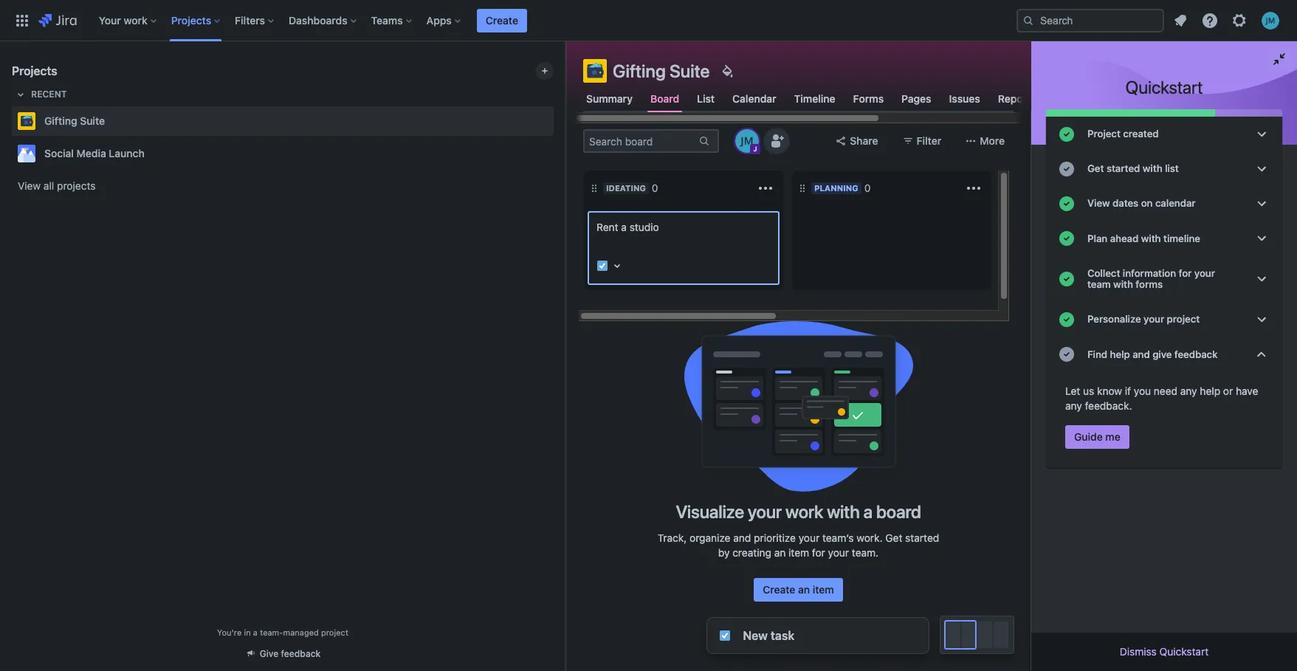 Task type: locate. For each thing, give the bounding box(es) containing it.
gifting inside gifting suite link
[[44, 114, 77, 127]]

0 vertical spatial get
[[1088, 163, 1105, 174]]

view for view all projects
[[18, 179, 41, 192]]

and inside track, organize and prioritize your team's work. get started by creating an item for your team.
[[734, 532, 752, 544]]

1 horizontal spatial help
[[1201, 385, 1221, 397]]

new task
[[743, 629, 795, 643]]

0 vertical spatial view
[[18, 179, 41, 192]]

0 horizontal spatial item
[[789, 547, 810, 559]]

3 checked image from the top
[[1059, 270, 1076, 288]]

started down board
[[906, 532, 940, 544]]

2 chevron image from the top
[[1254, 195, 1271, 213]]

view all projects link
[[12, 173, 554, 199]]

work up track, organize and prioritize your team's work. get started by creating an item for your team.
[[786, 502, 824, 522]]

3 chevron image from the top
[[1254, 230, 1271, 248]]

for
[[1179, 267, 1193, 279], [812, 547, 826, 559]]

suite
[[670, 61, 710, 81], [80, 114, 105, 127]]

What needs to be done? - Press the "Enter" key to submit or the "Escape" key to cancel. text field
[[597, 220, 771, 250]]

pages
[[902, 92, 932, 105]]

0 vertical spatial help
[[1111, 348, 1131, 360]]

and inside dropdown button
[[1133, 348, 1151, 360]]

chevron image inside personalize your project dropdown button
[[1254, 311, 1271, 329]]

1 vertical spatial create
[[763, 584, 796, 596]]

checked image left the "personalize"
[[1059, 311, 1076, 329]]

2 chevron image from the top
[[1254, 270, 1271, 288]]

progress bar
[[1047, 109, 1283, 117]]

let
[[1066, 385, 1081, 397]]

checked image left get started with list
[[1059, 160, 1076, 178]]

checked image left find
[[1059, 346, 1076, 364]]

0 vertical spatial chevron image
[[1254, 125, 1271, 143]]

2 vertical spatial checked image
[[1059, 311, 1076, 329]]

0 horizontal spatial help
[[1111, 348, 1131, 360]]

list link
[[694, 86, 718, 112]]

with
[[1143, 163, 1163, 174], [1142, 232, 1162, 244], [1114, 279, 1134, 290], [827, 502, 860, 522]]

0 right planning
[[865, 182, 871, 194]]

visualize
[[676, 502, 744, 522]]

checked image for personalize
[[1059, 311, 1076, 329]]

1 checked image from the top
[[1059, 125, 1076, 143]]

1 vertical spatial any
[[1066, 399, 1083, 412]]

help right find
[[1111, 348, 1131, 360]]

tab list
[[575, 86, 1040, 123]]

1 horizontal spatial projects
[[171, 14, 211, 26]]

quickstart
[[1126, 77, 1204, 98], [1160, 646, 1209, 658]]

your down timeline
[[1195, 267, 1216, 279]]

0 vertical spatial item
[[789, 547, 810, 559]]

a
[[864, 502, 873, 522], [253, 628, 258, 637]]

for inside the collect information for your team with forms
[[1179, 267, 1193, 279]]

social media launch link
[[12, 139, 548, 168]]

Search board text field
[[585, 131, 697, 151]]

checked image inside find help and give feedback dropdown button
[[1059, 346, 1076, 364]]

any right 'need'
[[1181, 385, 1198, 397]]

gifting down recent
[[44, 114, 77, 127]]

checked image inside plan ahead with timeline dropdown button
[[1059, 230, 1076, 248]]

0 vertical spatial create
[[486, 14, 519, 26]]

0 right ideating
[[652, 182, 659, 194]]

1 horizontal spatial column actions menu image
[[965, 179, 983, 197]]

project up find help and give feedback dropdown button
[[1168, 313, 1201, 325]]

2 column actions menu image from the left
[[965, 179, 983, 197]]

create inside create an item button
[[763, 584, 796, 596]]

chevron image inside collect information for your team with forms dropdown button
[[1254, 270, 1271, 288]]

1 checked image from the top
[[1059, 160, 1076, 178]]

0 vertical spatial projects
[[171, 14, 211, 26]]

task
[[771, 629, 795, 643]]

get right the "work." at the bottom right of the page
[[886, 532, 903, 544]]

3 checked image from the top
[[1059, 311, 1076, 329]]

apps button
[[422, 8, 467, 32]]

checked image inside get started with list dropdown button
[[1059, 160, 1076, 178]]

item
[[789, 547, 810, 559], [813, 584, 834, 596]]

dismiss quickstart
[[1120, 646, 1209, 658]]

dashboards
[[289, 14, 348, 26]]

gifting suite
[[613, 61, 710, 81], [44, 114, 105, 127]]

1 vertical spatial a
[[253, 628, 258, 637]]

view inside dropdown button
[[1088, 198, 1111, 209]]

2 0 from the left
[[865, 182, 871, 194]]

feedback.
[[1086, 399, 1133, 412]]

filter button
[[893, 129, 951, 153]]

view for view dates on calendar
[[1088, 198, 1111, 209]]

personalize your project button
[[1047, 302, 1283, 337]]

1 horizontal spatial an
[[799, 584, 810, 596]]

gifting suite up board
[[613, 61, 710, 81]]

projects
[[171, 14, 211, 26], [12, 64, 57, 78]]

checked image inside the "view dates on calendar" dropdown button
[[1059, 195, 1076, 213]]

checked image for project
[[1059, 125, 1076, 143]]

an down prioritize
[[775, 547, 786, 559]]

0 horizontal spatial gifting suite
[[44, 114, 105, 127]]

planning 0
[[815, 182, 871, 194]]

0 horizontal spatial column actions menu image
[[757, 179, 775, 197]]

projects button
[[167, 8, 226, 32]]

any down let
[[1066, 399, 1083, 412]]

0 horizontal spatial gifting
[[44, 114, 77, 127]]

me
[[1106, 430, 1121, 443]]

view left all at left
[[18, 179, 41, 192]]

visualize your work with a board
[[676, 502, 922, 522]]

0 vertical spatial work
[[124, 14, 148, 26]]

issues
[[950, 92, 981, 105]]

help
[[1111, 348, 1131, 360], [1201, 385, 1221, 397]]

chevron image
[[1254, 125, 1271, 143], [1254, 270, 1271, 288], [1254, 346, 1271, 364]]

suite up list
[[670, 61, 710, 81]]

an
[[775, 547, 786, 559], [799, 584, 810, 596]]

with inside the collect information for your team with forms
[[1114, 279, 1134, 290]]

settings image
[[1231, 11, 1249, 29]]

task icon image
[[719, 630, 731, 642]]

0 horizontal spatial feedback
[[281, 649, 321, 660]]

plan ahead with timeline
[[1088, 232, 1201, 244]]

started inside track, organize and prioritize your team's work. get started by creating an item for your team.
[[906, 532, 940, 544]]

tab list containing board
[[575, 86, 1040, 123]]

chevron image inside project created dropdown button
[[1254, 125, 1271, 143]]

checked image left the plan
[[1059, 230, 1076, 248]]

4 chevron image from the top
[[1254, 311, 1271, 329]]

for inside track, organize and prioritize your team's work. get started by creating an item for your team.
[[812, 547, 826, 559]]

team
[[1088, 279, 1111, 290]]

quickstart right dismiss
[[1160, 646, 1209, 658]]

social media launch
[[44, 147, 145, 160]]

2 checked image from the top
[[1059, 195, 1076, 213]]

planning
[[815, 183, 859, 193]]

for down team's
[[812, 547, 826, 559]]

0 horizontal spatial view
[[18, 179, 41, 192]]

create an item
[[763, 584, 834, 596]]

0 horizontal spatial for
[[812, 547, 826, 559]]

2 checked image from the top
[[1059, 230, 1076, 248]]

0 vertical spatial suite
[[670, 61, 710, 81]]

and left give
[[1133, 348, 1151, 360]]

1 vertical spatial get
[[886, 532, 903, 544]]

1 vertical spatial chevron image
[[1254, 270, 1271, 288]]

1 vertical spatial gifting
[[44, 114, 77, 127]]

1 vertical spatial project
[[321, 628, 349, 637]]

by
[[719, 547, 730, 559]]

chevron image inside find help and give feedback dropdown button
[[1254, 346, 1271, 364]]

track, organize and prioritize your team's work. get started by creating an item for your team.
[[658, 532, 940, 559]]

projects inside projects popup button
[[171, 14, 211, 26]]

get
[[1088, 163, 1105, 174], [886, 532, 903, 544]]

1 vertical spatial projects
[[12, 64, 57, 78]]

checked image
[[1059, 125, 1076, 143], [1059, 195, 1076, 213], [1059, 270, 1076, 288], [1059, 346, 1076, 364]]

your up prioritize
[[748, 502, 782, 522]]

1 vertical spatial for
[[812, 547, 826, 559]]

0 horizontal spatial work
[[124, 14, 148, 26]]

1 horizontal spatial feedback
[[1175, 348, 1218, 360]]

Search field
[[1017, 8, 1165, 32]]

1 horizontal spatial for
[[1179, 267, 1193, 279]]

1 horizontal spatial 0
[[865, 182, 871, 194]]

and up creating
[[734, 532, 752, 544]]

a up the "work." at the bottom right of the page
[[864, 502, 873, 522]]

share
[[850, 134, 879, 147]]

a right in
[[253, 628, 258, 637]]

0 vertical spatial an
[[775, 547, 786, 559]]

find
[[1088, 348, 1108, 360]]

us
[[1084, 385, 1095, 397]]

chevron image
[[1254, 160, 1271, 178], [1254, 195, 1271, 213], [1254, 230, 1271, 248], [1254, 311, 1271, 329]]

column actions menu image down more button
[[965, 179, 983, 197]]

add people image
[[768, 132, 786, 150]]

1 horizontal spatial started
[[1107, 163, 1141, 174]]

created
[[1124, 128, 1159, 140]]

1 horizontal spatial work
[[786, 502, 824, 522]]

chevron image for collect information for your team with forms
[[1254, 270, 1271, 288]]

create inside create button
[[486, 14, 519, 26]]

0 vertical spatial checked image
[[1059, 160, 1076, 178]]

0 vertical spatial gifting
[[613, 61, 666, 81]]

1 vertical spatial started
[[906, 532, 940, 544]]

create an item button
[[754, 578, 843, 602]]

get down project
[[1088, 163, 1105, 174]]

checked image for plan
[[1059, 230, 1076, 248]]

4 checked image from the top
[[1059, 346, 1076, 364]]

project right 'managed'
[[321, 628, 349, 637]]

your profile and settings image
[[1262, 11, 1280, 29]]

minimize image
[[1271, 50, 1289, 68]]

1 vertical spatial work
[[786, 502, 824, 522]]

0 horizontal spatial started
[[906, 532, 940, 544]]

feedback inside dropdown button
[[1175, 348, 1218, 360]]

you're in a team-managed project
[[217, 628, 349, 637]]

1 horizontal spatial create
[[763, 584, 796, 596]]

started inside dropdown button
[[1107, 163, 1141, 174]]

started down project created
[[1107, 163, 1141, 174]]

set background color image
[[719, 62, 737, 80]]

0 vertical spatial feedback
[[1175, 348, 1218, 360]]

1 horizontal spatial get
[[1088, 163, 1105, 174]]

checked image inside personalize your project dropdown button
[[1059, 311, 1076, 329]]

suite up media
[[80, 114, 105, 127]]

gifting
[[613, 61, 666, 81], [44, 114, 77, 127]]

1 vertical spatial item
[[813, 584, 834, 596]]

1 horizontal spatial project
[[1168, 313, 1201, 325]]

0 horizontal spatial 0
[[652, 182, 659, 194]]

chevron image for find help and give feedback
[[1254, 346, 1271, 364]]

banner
[[0, 0, 1298, 41]]

0 horizontal spatial suite
[[80, 114, 105, 127]]

checked image left project
[[1059, 125, 1076, 143]]

work.
[[857, 532, 883, 544]]

forms
[[1136, 279, 1163, 290]]

0 vertical spatial project
[[1168, 313, 1201, 325]]

dismiss quickstart link
[[1120, 646, 1209, 658]]

feedback down 'managed'
[[281, 649, 321, 660]]

0 for planning 0
[[865, 182, 871, 194]]

1 horizontal spatial item
[[813, 584, 834, 596]]

1 chevron image from the top
[[1254, 160, 1271, 178]]

1 vertical spatial and
[[734, 532, 752, 544]]

create down creating
[[763, 584, 796, 596]]

gifting suite up social
[[44, 114, 105, 127]]

dismiss
[[1120, 646, 1157, 658]]

know
[[1098, 385, 1123, 397]]

checked image left dates
[[1059, 195, 1076, 213]]

1 horizontal spatial a
[[864, 502, 873, 522]]

plan ahead with timeline button
[[1047, 221, 1283, 256]]

forms
[[854, 92, 884, 105]]

launch
[[109, 147, 145, 160]]

teams
[[371, 14, 403, 26]]

checked image for view
[[1059, 195, 1076, 213]]

1 horizontal spatial gifting suite
[[613, 61, 710, 81]]

3 chevron image from the top
[[1254, 346, 1271, 364]]

for down timeline
[[1179, 267, 1193, 279]]

checked image left "team"
[[1059, 270, 1076, 288]]

chevron image inside plan ahead with timeline dropdown button
[[1254, 230, 1271, 248]]

and for prioritize
[[734, 532, 752, 544]]

view dates on calendar
[[1088, 198, 1196, 209]]

create
[[486, 14, 519, 26], [763, 584, 796, 596]]

help left or
[[1201, 385, 1221, 397]]

1 vertical spatial view
[[1088, 198, 1111, 209]]

get inside dropdown button
[[1088, 163, 1105, 174]]

1 horizontal spatial view
[[1088, 198, 1111, 209]]

with right "team"
[[1114, 279, 1134, 290]]

1 vertical spatial gifting suite
[[44, 114, 105, 127]]

apps
[[427, 14, 452, 26]]

create for create
[[486, 14, 519, 26]]

an down track, organize and prioritize your team's work. get started by creating an item for your team.
[[799, 584, 810, 596]]

all
[[44, 179, 54, 192]]

column actions menu image
[[757, 179, 775, 197], [965, 179, 983, 197]]

project inside dropdown button
[[1168, 313, 1201, 325]]

create project image
[[539, 65, 551, 77]]

0 vertical spatial for
[[1179, 267, 1193, 279]]

your up find help and give feedback
[[1144, 313, 1165, 325]]

column actions menu image down add people image
[[757, 179, 775, 197]]

your work button
[[94, 8, 162, 32]]

feedback
[[1175, 348, 1218, 360], [281, 649, 321, 660]]

filter
[[917, 134, 942, 147]]

2 vertical spatial chevron image
[[1254, 346, 1271, 364]]

1 vertical spatial an
[[799, 584, 810, 596]]

board
[[877, 502, 922, 522]]

feedback right give
[[1175, 348, 1218, 360]]

0 vertical spatial started
[[1107, 163, 1141, 174]]

summary link
[[584, 86, 636, 112]]

0 horizontal spatial an
[[775, 547, 786, 559]]

create right apps popup button
[[486, 14, 519, 26]]

1 vertical spatial quickstart
[[1160, 646, 1209, 658]]

chevron image for project created
[[1254, 125, 1271, 143]]

0 horizontal spatial and
[[734, 532, 752, 544]]

checked image
[[1059, 160, 1076, 178], [1059, 230, 1076, 248], [1059, 311, 1076, 329]]

1 horizontal spatial and
[[1133, 348, 1151, 360]]

0 horizontal spatial project
[[321, 628, 349, 637]]

1 vertical spatial help
[[1201, 385, 1221, 397]]

0 horizontal spatial get
[[886, 532, 903, 544]]

1 vertical spatial checked image
[[1059, 230, 1076, 248]]

project created button
[[1047, 117, 1283, 152]]

item up new task button
[[813, 584, 834, 596]]

0 horizontal spatial any
[[1066, 399, 1083, 412]]

0
[[652, 182, 659, 194], [865, 182, 871, 194]]

1 vertical spatial feedback
[[281, 649, 321, 660]]

ahead
[[1111, 232, 1139, 244]]

1 column actions menu image from the left
[[757, 179, 775, 197]]

if
[[1126, 385, 1132, 397]]

chevron image for list
[[1254, 160, 1271, 178]]

give feedback button
[[236, 642, 330, 666]]

guide
[[1075, 430, 1103, 443]]

view left dates
[[1088, 198, 1111, 209]]

task image
[[597, 260, 609, 272]]

work right your
[[124, 14, 148, 26]]

any
[[1181, 385, 1198, 397], [1066, 399, 1083, 412]]

timeline
[[795, 92, 836, 105]]

0 vertical spatial and
[[1133, 348, 1151, 360]]

item down prioritize
[[789, 547, 810, 559]]

1 chevron image from the top
[[1254, 125, 1271, 143]]

managed
[[283, 628, 319, 637]]

find help and give feedback
[[1088, 348, 1218, 360]]

checked image inside collect information for your team with forms dropdown button
[[1059, 270, 1076, 288]]

an inside track, organize and prioritize your team's work. get started by creating an item for your team.
[[775, 547, 786, 559]]

teams button
[[367, 8, 418, 32]]

appswitcher icon image
[[13, 11, 31, 29]]

chevron image inside get started with list dropdown button
[[1254, 160, 1271, 178]]

1 0 from the left
[[652, 182, 659, 194]]

quickstart up project created dropdown button
[[1126, 77, 1204, 98]]

projects up recent
[[12, 64, 57, 78]]

0 horizontal spatial create
[[486, 14, 519, 26]]

help inside let us know if you need any help or have any feedback.
[[1201, 385, 1221, 397]]

view
[[18, 179, 41, 192], [1088, 198, 1111, 209]]

summary
[[587, 92, 633, 105]]

projects left filters
[[171, 14, 211, 26]]

checked image inside project created dropdown button
[[1059, 125, 1076, 143]]

gifting up board
[[613, 61, 666, 81]]

with up team's
[[827, 502, 860, 522]]

0 vertical spatial any
[[1181, 385, 1198, 397]]

jira image
[[38, 11, 77, 29], [38, 11, 77, 29]]



Task type: describe. For each thing, give the bounding box(es) containing it.
give
[[1153, 348, 1173, 360]]

0 vertical spatial gifting suite
[[613, 61, 710, 81]]

collapse recent projects image
[[12, 86, 30, 103]]

calendar link
[[730, 86, 780, 112]]

your
[[99, 14, 121, 26]]

work inside dropdown button
[[124, 14, 148, 26]]

in
[[244, 628, 251, 637]]

search image
[[1023, 14, 1035, 26]]

add to starred image
[[550, 112, 567, 130]]

collect information for your team with forms button
[[1047, 256, 1283, 302]]

guide me
[[1075, 430, 1121, 443]]

team.
[[852, 547, 879, 559]]

1 horizontal spatial suite
[[670, 61, 710, 81]]

project created
[[1088, 128, 1159, 140]]

banner containing your work
[[0, 0, 1298, 41]]

0 vertical spatial quickstart
[[1126, 77, 1204, 98]]

plan
[[1088, 232, 1108, 244]]

or
[[1224, 385, 1234, 397]]

checked image for get
[[1059, 160, 1076, 178]]

filters
[[235, 14, 265, 26]]

column actions menu image for ideating 0
[[757, 179, 775, 197]]

an inside button
[[799, 584, 810, 596]]

ideating 0
[[606, 182, 659, 194]]

more
[[980, 134, 1005, 147]]

checked image for collect
[[1059, 270, 1076, 288]]

sidebar navigation image
[[550, 59, 582, 89]]

list
[[697, 92, 715, 105]]

with right ahead
[[1142, 232, 1162, 244]]

share button
[[827, 129, 888, 153]]

chevron image for timeline
[[1254, 230, 1271, 248]]

reports
[[999, 92, 1037, 105]]

let us know if you need any help or have any feedback.
[[1066, 385, 1259, 412]]

project
[[1088, 128, 1121, 140]]

you
[[1134, 385, 1152, 397]]

you're
[[217, 628, 242, 637]]

get started with list button
[[1047, 152, 1283, 186]]

issues link
[[947, 86, 984, 112]]

checked image for find
[[1059, 346, 1076, 364]]

team's
[[823, 532, 854, 544]]

your down visualize your work with a board
[[799, 532, 820, 544]]

collect information for your team with forms
[[1088, 267, 1216, 290]]

team-
[[260, 628, 283, 637]]

0 horizontal spatial projects
[[12, 64, 57, 78]]

gifting suite link
[[12, 106, 548, 136]]

information
[[1123, 267, 1177, 279]]

notifications image
[[1172, 11, 1190, 29]]

your work
[[99, 14, 148, 26]]

item inside track, organize and prioritize your team's work. get started by creating an item for your team.
[[789, 547, 810, 559]]

timeline link
[[792, 86, 839, 112]]

guide me button
[[1066, 425, 1130, 449]]

help inside dropdown button
[[1111, 348, 1131, 360]]

0 horizontal spatial a
[[253, 628, 258, 637]]

projects
[[57, 179, 96, 192]]

create for create an item
[[763, 584, 796, 596]]

need
[[1154, 385, 1178, 397]]

ideating
[[606, 183, 646, 193]]

forms link
[[851, 86, 887, 112]]

give feedback
[[260, 649, 321, 660]]

social
[[44, 147, 74, 160]]

0 vertical spatial a
[[864, 502, 873, 522]]

create button
[[477, 8, 527, 32]]

personalize your project
[[1088, 313, 1201, 325]]

personalize
[[1088, 313, 1142, 325]]

reports link
[[996, 86, 1040, 112]]

and for give
[[1133, 348, 1151, 360]]

your down team's
[[828, 547, 850, 559]]

item inside button
[[813, 584, 834, 596]]

feedback inside button
[[281, 649, 321, 660]]

new
[[743, 629, 768, 643]]

on
[[1142, 198, 1153, 209]]

0 for ideating 0
[[652, 182, 659, 194]]

view dates on calendar button
[[1047, 186, 1283, 221]]

media
[[77, 147, 106, 160]]

chevron image for calendar
[[1254, 195, 1271, 213]]

filters button
[[231, 8, 280, 32]]

give
[[260, 649, 279, 660]]

column actions menu image for planning 0
[[965, 179, 983, 197]]

your inside the collect information for your team with forms
[[1195, 267, 1216, 279]]

new task button
[[707, 618, 929, 654]]

1 horizontal spatial any
[[1181, 385, 1198, 397]]

dashboards button
[[284, 8, 362, 32]]

jeremy miller image
[[736, 129, 759, 153]]

list
[[1166, 163, 1180, 174]]

primary element
[[9, 0, 1017, 41]]

with left list
[[1143, 163, 1163, 174]]

prioritize
[[754, 532, 796, 544]]

help image
[[1202, 11, 1220, 29]]

dates
[[1113, 198, 1139, 209]]

recent
[[31, 89, 67, 100]]

get inside track, organize and prioritize your team's work. get started by creating an item for your team.
[[886, 532, 903, 544]]

more button
[[957, 129, 1014, 153]]

1 vertical spatial suite
[[80, 114, 105, 127]]

view all projects
[[18, 179, 96, 192]]

organize
[[690, 532, 731, 544]]

pages link
[[899, 86, 935, 112]]

add to starred image
[[550, 145, 567, 163]]

have
[[1237, 385, 1259, 397]]

1 horizontal spatial gifting
[[613, 61, 666, 81]]



Task type: vqa. For each thing, say whether or not it's contained in the screenshot.
Template
no



